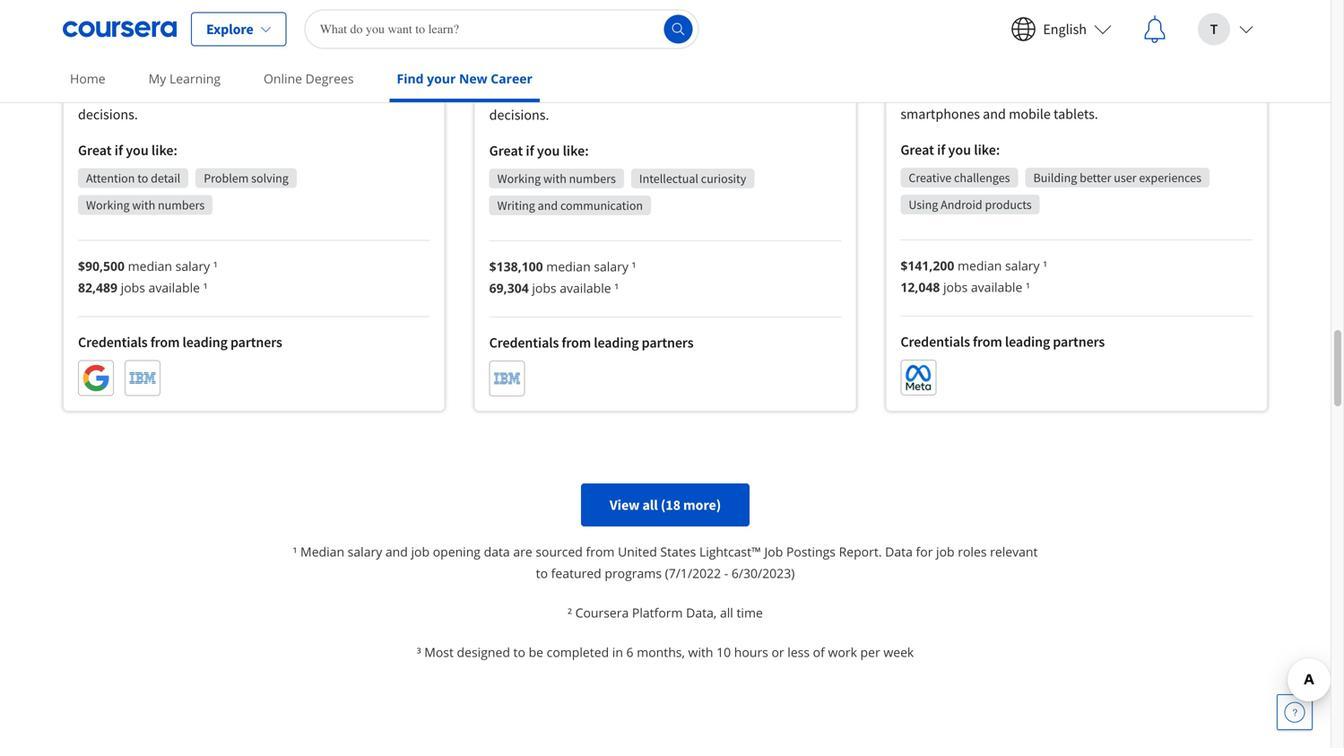 Task type: describe. For each thing, give the bounding box(es) containing it.
home
[[70, 70, 106, 87]]

building
[[1034, 170, 1078, 186]]

jobs for data analyst
[[121, 279, 145, 296]]

from down the "$141,200 median salary ¹ 12,048 jobs available ¹" at the top of the page
[[973, 333, 1003, 351]]

partners for data scientist
[[642, 334, 694, 351]]

months,
[[637, 643, 685, 661]]

are
[[513, 543, 533, 560]]

communication
[[561, 197, 643, 213]]

code
[[995, 84, 1024, 101]]

partners for data analyst
[[230, 333, 282, 351]]

intellectual
[[639, 170, 699, 186]]

be
[[529, 643, 544, 661]]

find your new career
[[397, 70, 533, 87]]

1 if from the left
[[937, 141, 946, 159]]

0 vertical spatial working
[[498, 170, 541, 186]]

online
[[264, 70, 302, 87]]

platform
[[632, 604, 683, 621]]

great if you like: for data analyst
[[78, 141, 178, 159]]

salary for $141,200 median salary ¹ 12,048 jobs available ¹
[[1006, 257, 1040, 274]]

0 horizontal spatial working with numbers
[[86, 197, 205, 213]]

creative
[[909, 170, 952, 186]]

median for data analyst
[[128, 257, 172, 274]]

1 horizontal spatial all
[[720, 604, 734, 621]]

jobs for data scientist
[[532, 279, 557, 296]]

decisions. for scientist
[[489, 106, 549, 124]]

(7/1/2022
[[665, 565, 721, 582]]

week
[[884, 643, 914, 661]]

salary for $138,100 median salary ¹ 69,304 jobs available ¹
[[594, 258, 629, 275]]

1 like: from the left
[[974, 141, 1000, 159]]

business
[[747, 84, 799, 102]]

(18
[[661, 496, 681, 514]]

and down code
[[983, 105, 1006, 123]]

median for data scientist
[[547, 258, 591, 275]]

build and write code for mobile apps hosted on android smartphones and mobile tablets.
[[901, 84, 1233, 123]]

credentials from leading partners for data analyst
[[78, 333, 282, 351]]

programs
[[605, 565, 662, 582]]

curiosity
[[701, 170, 747, 186]]

t
[[1211, 20, 1218, 38]]

make inside data analyst collect, organize, and transform data to make informed decisions.
[[317, 84, 350, 102]]

What do you want to learn? text field
[[305, 9, 699, 49]]

career
[[491, 70, 533, 87]]

find your new career link
[[390, 58, 540, 102]]

82,489
[[78, 279, 118, 296]]

12,048
[[901, 279, 940, 296]]

and inside ¹ median salary and job opening data are sourced from united states lightcast™ job postings report. data for job roles relevant to featured programs (7/1/2022 - 6/30/2023)
[[386, 543, 408, 560]]

relevant
[[990, 543, 1038, 560]]

on
[[1167, 84, 1183, 101]]

opening
[[433, 543, 481, 560]]

find
[[397, 70, 424, 87]]

android inside build and write code for mobile apps hosted on android smartphones and mobile tablets.
[[1186, 84, 1233, 101]]

1 credentials from leading partners from the left
[[901, 333, 1105, 351]]

writing and communication
[[498, 197, 643, 213]]

69,304
[[489, 279, 529, 296]]

if for data analyst
[[115, 141, 123, 159]]

products
[[985, 197, 1032, 213]]

my learning link
[[141, 58, 228, 99]]

view all (18 more)
[[610, 496, 721, 514]]

³ most designed to be completed in 6 months, with 10 hours or less of work per week
[[417, 643, 914, 661]]

and right writing
[[538, 197, 558, 213]]

build
[[901, 84, 932, 101]]

most
[[424, 643, 454, 661]]

smartphones
[[901, 105, 980, 123]]

$90,500
[[78, 257, 125, 274]]

analyst
[[132, 50, 211, 81]]

0 vertical spatial with
[[544, 170, 567, 186]]

0 vertical spatial mobile
[[1046, 84, 1088, 101]]

0 horizontal spatial with
[[132, 197, 155, 213]]

degrees
[[306, 70, 354, 87]]

²
[[568, 604, 572, 621]]

creative challenges
[[909, 170, 1011, 186]]

credentials for data scientist
[[489, 334, 559, 351]]

informed inside data scientist extract and analyze data to make informed business decisions.
[[689, 84, 744, 102]]

0 horizontal spatial working
[[86, 197, 130, 213]]

experiences
[[1140, 170, 1202, 186]]

$141,200
[[901, 257, 955, 274]]

solving
[[251, 170, 289, 186]]

1 leading from the left
[[1005, 333, 1051, 351]]

$90,500 median salary ¹ 82,489 jobs available ¹
[[78, 257, 218, 296]]

job
[[765, 543, 783, 560]]

hours
[[735, 643, 769, 661]]

view
[[610, 496, 640, 514]]

online degrees link
[[257, 58, 361, 99]]

¹ inside ¹ median salary and job opening data are sourced from united states lightcast™ job postings report. data for job roles relevant to featured programs (7/1/2022 - 6/30/2023)
[[293, 543, 297, 560]]

of
[[813, 643, 825, 661]]

t button
[[1184, 0, 1268, 58]]

10
[[717, 643, 731, 661]]

data for data analyst
[[78, 50, 127, 81]]

attention
[[86, 170, 135, 186]]

leading for data analyst
[[183, 333, 228, 351]]

per
[[861, 643, 881, 661]]

in
[[612, 643, 623, 661]]

more)
[[684, 496, 721, 514]]

for inside ¹ median salary and job opening data are sourced from united states lightcast™ job postings report. data for job roles relevant to featured programs (7/1/2022 - 6/30/2023)
[[916, 543, 933, 560]]

¹ median salary and job opening data are sourced from united states lightcast™ job postings report. data for job roles relevant to featured programs (7/1/2022 - 6/30/2023)
[[293, 543, 1038, 582]]

data analyst collect, organize, and transform data to make informed decisions.
[[78, 50, 408, 123]]

collect,
[[78, 84, 123, 102]]

to inside ¹ median salary and job opening data are sourced from united states lightcast™ job postings report. data for job roles relevant to featured programs (7/1/2022 - 6/30/2023)
[[536, 565, 548, 582]]

decisions. for analyst
[[78, 105, 138, 123]]

my learning
[[149, 70, 221, 87]]

view all (18 more) button
[[581, 483, 750, 526]]

data scientist extract and analyze data to make informed business decisions.
[[489, 51, 799, 124]]

³
[[417, 643, 421, 661]]

report.
[[839, 543, 882, 560]]

0 vertical spatial numbers
[[569, 170, 616, 186]]

1 vertical spatial numbers
[[158, 197, 205, 213]]

less
[[788, 643, 810, 661]]

writing
[[498, 197, 535, 213]]

online degrees
[[264, 70, 354, 87]]

1 partners from the left
[[1053, 333, 1105, 351]]



Task type: locate. For each thing, give the bounding box(es) containing it.
1 great from the left
[[901, 141, 935, 159]]

sourced
[[536, 543, 583, 560]]

featured
[[551, 565, 602, 582]]

1 vertical spatial mobile
[[1009, 105, 1051, 123]]

2 great if you like: from the left
[[78, 141, 178, 159]]

0 horizontal spatial numbers
[[158, 197, 205, 213]]

if for data scientist
[[526, 142, 534, 160]]

data inside data scientist extract and analyze data to make informed business decisions.
[[608, 84, 634, 102]]

attention to detail
[[86, 170, 181, 186]]

1 horizontal spatial if
[[526, 142, 534, 160]]

1 horizontal spatial great
[[489, 142, 523, 160]]

salary for $90,500 median salary ¹ 82,489 jobs available ¹
[[176, 257, 210, 274]]

0 horizontal spatial if
[[115, 141, 123, 159]]

1 horizontal spatial android
[[1186, 84, 1233, 101]]

english button
[[997, 0, 1127, 58]]

2 horizontal spatial with
[[689, 643, 714, 661]]

1 horizontal spatial working with numbers
[[498, 170, 616, 186]]

median
[[958, 257, 1002, 274], [128, 257, 172, 274], [547, 258, 591, 275]]

and left opening
[[386, 543, 408, 560]]

and right extract
[[534, 84, 557, 102]]

1 horizontal spatial numbers
[[569, 170, 616, 186]]

data up extract
[[489, 51, 539, 82]]

2 horizontal spatial great
[[901, 141, 935, 159]]

1 credentials from the left
[[901, 333, 971, 351]]

job left roles
[[937, 543, 955, 560]]

0 horizontal spatial partners
[[230, 333, 282, 351]]

1 horizontal spatial working
[[498, 170, 541, 186]]

data right transform
[[272, 84, 299, 102]]

with down "attention to detail"
[[132, 197, 155, 213]]

2 horizontal spatial like:
[[974, 141, 1000, 159]]

android right on
[[1186, 84, 1233, 101]]

data inside ¹ median salary and job opening data are sourced from united states lightcast™ job postings report. data for job roles relevant to featured programs (7/1/2022 - 6/30/2023)
[[886, 543, 913, 560]]

2 job from the left
[[937, 543, 955, 560]]

1 horizontal spatial credentials from leading partners
[[489, 334, 694, 351]]

None search field
[[305, 9, 699, 49]]

0 horizontal spatial credentials
[[78, 333, 148, 351]]

postings
[[787, 543, 836, 560]]

2 horizontal spatial leading
[[1005, 333, 1051, 351]]

salary inside ¹ median salary and job opening data are sourced from united states lightcast™ job postings report. data for job roles relevant to featured programs (7/1/2022 - 6/30/2023)
[[348, 543, 382, 560]]

3 leading from the left
[[594, 334, 639, 351]]

1 horizontal spatial informed
[[689, 84, 744, 102]]

2 horizontal spatial jobs
[[944, 279, 968, 296]]

great up writing
[[489, 142, 523, 160]]

mobile
[[1046, 84, 1088, 101], [1009, 105, 1051, 123]]

problem solving
[[204, 170, 289, 186]]

1 job from the left
[[411, 543, 430, 560]]

great up creative
[[901, 141, 935, 159]]

mobile down code
[[1009, 105, 1051, 123]]

problem
[[204, 170, 249, 186]]

data,
[[686, 604, 717, 621]]

1 vertical spatial with
[[132, 197, 155, 213]]

data for data scientist
[[489, 51, 539, 82]]

great if you like: up creative challenges
[[901, 141, 1000, 159]]

6/30/2023)
[[732, 565, 795, 582]]

1 horizontal spatial data
[[489, 51, 539, 82]]

numbers
[[569, 170, 616, 186], [158, 197, 205, 213]]

lightcast™
[[700, 543, 762, 560]]

salary inside $138,100 median salary ¹ 69,304 jobs available ¹
[[594, 258, 629, 275]]

with up writing and communication
[[544, 170, 567, 186]]

0 horizontal spatial data
[[78, 50, 127, 81]]

0 horizontal spatial you
[[126, 141, 149, 159]]

help center image
[[1285, 701, 1306, 723]]

available for data analyst
[[149, 279, 200, 296]]

leading for data scientist
[[594, 334, 639, 351]]

jobs right 12,048
[[944, 279, 968, 296]]

available inside $90,500 median salary ¹ 82,489 jobs available ¹
[[149, 279, 200, 296]]

0 horizontal spatial median
[[128, 257, 172, 274]]

1 horizontal spatial with
[[544, 170, 567, 186]]

decisions. down collect,
[[78, 105, 138, 123]]

roles
[[958, 543, 987, 560]]

you up writing and communication
[[537, 142, 560, 160]]

median right $141,200
[[958, 257, 1002, 274]]

transform
[[210, 84, 269, 102]]

credentials from leading partners for data scientist
[[489, 334, 694, 351]]

using android products
[[909, 197, 1032, 213]]

data right "report."
[[886, 543, 913, 560]]

1 vertical spatial android
[[941, 197, 983, 213]]

jobs right 69,304 at the left top of the page
[[532, 279, 557, 296]]

like: up writing and communication
[[563, 142, 589, 160]]

leading down $90,500 median salary ¹ 82,489 jobs available ¹
[[183, 333, 228, 351]]

2 horizontal spatial data
[[886, 543, 913, 560]]

1 horizontal spatial available
[[560, 279, 611, 296]]

decisions. down extract
[[489, 106, 549, 124]]

my
[[149, 70, 166, 87]]

0 horizontal spatial all
[[643, 496, 658, 514]]

data for median
[[484, 543, 510, 560]]

1 decisions. from the left
[[78, 105, 138, 123]]

explore button
[[191, 12, 287, 46]]

0 horizontal spatial credentials from leading partners
[[78, 333, 282, 351]]

3 like: from the left
[[563, 142, 589, 160]]

you for data scientist
[[537, 142, 560, 160]]

for inside build and write code for mobile apps hosted on android smartphones and mobile tablets.
[[1027, 84, 1043, 101]]

1 great if you like: from the left
[[901, 141, 1000, 159]]

and inside data analyst collect, organize, and transform data to make informed decisions.
[[184, 84, 207, 102]]

great if you like: for data scientist
[[489, 142, 589, 160]]

mobile up tablets.
[[1046, 84, 1088, 101]]

jobs right 82,489
[[121, 279, 145, 296]]

1 you from the left
[[949, 141, 972, 159]]

1 vertical spatial working
[[86, 197, 130, 213]]

0 horizontal spatial make
[[317, 84, 350, 102]]

credentials from leading partners down the "$141,200 median salary ¹ 12,048 jobs available ¹" at the top of the page
[[901, 333, 1105, 351]]

you up creative challenges
[[949, 141, 972, 159]]

median inside $138,100 median salary ¹ 69,304 jobs available ¹
[[547, 258, 591, 275]]

data scientist image
[[475, 0, 856, 29]]

0 vertical spatial for
[[1027, 84, 1043, 101]]

better
[[1080, 170, 1112, 186]]

and up smartphones on the top of page
[[935, 84, 958, 101]]

$138,100
[[489, 258, 543, 275]]

like: for data scientist
[[563, 142, 589, 160]]

english
[[1044, 20, 1087, 38]]

make right online on the left
[[317, 84, 350, 102]]

credentials down 82,489
[[78, 333, 148, 351]]

and
[[935, 84, 958, 101], [184, 84, 207, 102], [534, 84, 557, 102], [983, 105, 1006, 123], [538, 197, 558, 213], [386, 543, 408, 560]]

time
[[737, 604, 763, 621]]

for
[[1027, 84, 1043, 101], [916, 543, 933, 560]]

1 horizontal spatial job
[[937, 543, 955, 560]]

2 partners from the left
[[230, 333, 282, 351]]

from inside ¹ median salary and job opening data are sourced from united states lightcast™ job postings report. data for job roles relevant to featured programs (7/1/2022 - 6/30/2023)
[[586, 543, 615, 560]]

3 partners from the left
[[642, 334, 694, 351]]

home link
[[63, 58, 113, 99]]

great up attention
[[78, 141, 112, 159]]

extract
[[489, 84, 531, 102]]

2 leading from the left
[[183, 333, 228, 351]]

if up attention
[[115, 141, 123, 159]]

learning
[[170, 70, 221, 87]]

to inside data scientist extract and analyze data to make informed business decisions.
[[637, 84, 650, 102]]

credentials from leading partners down $138,100 median salary ¹ 69,304 jobs available ¹
[[489, 334, 694, 351]]

median inside the "$141,200 median salary ¹ 12,048 jobs available ¹"
[[958, 257, 1002, 274]]

designed
[[457, 643, 510, 661]]

1 horizontal spatial like:
[[563, 142, 589, 160]]

states
[[661, 543, 696, 560]]

median right $90,500
[[128, 257, 172, 274]]

1 vertical spatial all
[[720, 604, 734, 621]]

with
[[544, 170, 567, 186], [132, 197, 155, 213], [689, 643, 714, 661]]

data left are
[[484, 543, 510, 560]]

building better user experiences
[[1034, 170, 1202, 186]]

credentials
[[901, 333, 971, 351], [78, 333, 148, 351], [489, 334, 559, 351]]

1 make from the left
[[317, 84, 350, 102]]

1 vertical spatial working with numbers
[[86, 197, 205, 213]]

credentials down 12,048
[[901, 333, 971, 351]]

great if you like: up writing
[[489, 142, 589, 160]]

explore
[[206, 20, 254, 38]]

0 horizontal spatial like:
[[152, 141, 178, 159]]

2 credentials from leading partners from the left
[[78, 333, 282, 351]]

data analyst image
[[64, 0, 445, 28]]

jobs
[[944, 279, 968, 296], [121, 279, 145, 296], [532, 279, 557, 296]]

0 horizontal spatial leading
[[183, 333, 228, 351]]

from down $138,100 median salary ¹ 69,304 jobs available ¹
[[562, 334, 591, 351]]

1 horizontal spatial median
[[547, 258, 591, 275]]

informed left 'business'
[[689, 84, 744, 102]]

all inside button
[[643, 496, 658, 514]]

median right $138,100
[[547, 258, 591, 275]]

all left (18
[[643, 496, 658, 514]]

1 horizontal spatial data
[[484, 543, 510, 560]]

2 like: from the left
[[152, 141, 178, 159]]

2 horizontal spatial if
[[937, 141, 946, 159]]

1 horizontal spatial leading
[[594, 334, 639, 351]]

and down analyst
[[184, 84, 207, 102]]

informed left your
[[353, 84, 408, 102]]

leading down $138,100 median salary ¹ 69,304 jobs available ¹
[[594, 334, 639, 351]]

from
[[973, 333, 1003, 351], [150, 333, 180, 351], [562, 334, 591, 351], [586, 543, 615, 560]]

2 horizontal spatial available
[[971, 279, 1023, 296]]

2 horizontal spatial median
[[958, 257, 1002, 274]]

decisions. inside data scientist extract and analyze data to make informed business decisions.
[[489, 106, 549, 124]]

great if you like: up "attention to detail"
[[78, 141, 178, 159]]

to
[[302, 84, 314, 102], [637, 84, 650, 102], [137, 170, 148, 186], [536, 565, 548, 582], [514, 643, 526, 661]]

you up "attention to detail"
[[126, 141, 149, 159]]

like: up challenges
[[974, 141, 1000, 159]]

for left roles
[[916, 543, 933, 560]]

make down data scientist image
[[653, 84, 686, 102]]

great if you like:
[[901, 141, 1000, 159], [78, 141, 178, 159], [489, 142, 589, 160]]

median inside $90,500 median salary ¹ 82,489 jobs available ¹
[[128, 257, 172, 274]]

data inside data analyst collect, organize, and transform data to make informed decisions.
[[272, 84, 299, 102]]

1 horizontal spatial credentials
[[489, 334, 559, 351]]

data for analyst
[[272, 84, 299, 102]]

0 horizontal spatial jobs
[[121, 279, 145, 296]]

² coursera platform data, all time
[[568, 604, 763, 621]]

your
[[427, 70, 456, 87]]

3 great if you like: from the left
[[489, 142, 589, 160]]

3 if from the left
[[526, 142, 534, 160]]

$141,200 median salary ¹ 12,048 jobs available ¹
[[901, 257, 1048, 296]]

all left time
[[720, 604, 734, 621]]

if up writing
[[526, 142, 534, 160]]

credentials down 69,304 at the left top of the page
[[489, 334, 559, 351]]

great for data scientist
[[489, 142, 523, 160]]

data inside data scientist extract and analyze data to make informed business decisions.
[[489, 51, 539, 82]]

new
[[459, 70, 488, 87]]

to inside data analyst collect, organize, and transform data to make informed decisions.
[[302, 84, 314, 102]]

0 horizontal spatial great
[[78, 141, 112, 159]]

user
[[1114, 170, 1137, 186]]

1 vertical spatial for
[[916, 543, 933, 560]]

jobs inside the "$141,200 median salary ¹ 12,048 jobs available ¹"
[[944, 279, 968, 296]]

0 horizontal spatial decisions.
[[78, 105, 138, 123]]

and inside data scientist extract and analyze data to make informed business decisions.
[[534, 84, 557, 102]]

you for data analyst
[[126, 141, 149, 159]]

0 horizontal spatial great if you like:
[[78, 141, 178, 159]]

great for data analyst
[[78, 141, 112, 159]]

1 horizontal spatial partners
[[642, 334, 694, 351]]

data right analyze
[[608, 84, 634, 102]]

data
[[272, 84, 299, 102], [608, 84, 634, 102], [484, 543, 510, 560]]

informed
[[353, 84, 408, 102], [689, 84, 744, 102]]

like: for data analyst
[[152, 141, 178, 159]]

data
[[78, 50, 127, 81], [489, 51, 539, 82], [886, 543, 913, 560]]

make inside data scientist extract and analyze data to make informed business decisions.
[[653, 84, 686, 102]]

2 horizontal spatial credentials
[[901, 333, 971, 351]]

2 decisions. from the left
[[489, 106, 549, 124]]

scientist
[[544, 51, 637, 82]]

united
[[618, 543, 657, 560]]

analyze
[[559, 84, 605, 102]]

0 vertical spatial working with numbers
[[498, 170, 616, 186]]

from up the featured at the left of the page
[[586, 543, 615, 560]]

informed inside data analyst collect, organize, and transform data to make informed decisions.
[[353, 84, 408, 102]]

jobs inside $138,100 median salary ¹ 69,304 jobs available ¹
[[532, 279, 557, 296]]

working down attention
[[86, 197, 130, 213]]

decisions. inside data analyst collect, organize, and transform data to make informed decisions.
[[78, 105, 138, 123]]

working up writing
[[498, 170, 541, 186]]

1 horizontal spatial jobs
[[532, 279, 557, 296]]

work
[[828, 643, 858, 661]]

numbers up communication
[[569, 170, 616, 186]]

working with numbers
[[498, 170, 616, 186], [86, 197, 205, 213]]

0 vertical spatial android
[[1186, 84, 1233, 101]]

2 great from the left
[[78, 141, 112, 159]]

salary for ¹ median salary and job opening data are sourced from united states lightcast™ job postings report. data for job roles relevant to featured programs (7/1/2022 - 6/30/2023)
[[348, 543, 382, 560]]

2 horizontal spatial you
[[949, 141, 972, 159]]

2 vertical spatial with
[[689, 643, 714, 661]]

available right 82,489
[[149, 279, 200, 296]]

2 credentials from the left
[[78, 333, 148, 351]]

2 make from the left
[[653, 84, 686, 102]]

android down creative challenges
[[941, 197, 983, 213]]

credentials for data analyst
[[78, 333, 148, 351]]

available inside the "$141,200 median salary ¹ 12,048 jobs available ¹"
[[971, 279, 1023, 296]]

3 great from the left
[[489, 142, 523, 160]]

available inside $138,100 median salary ¹ 69,304 jobs available ¹
[[560, 279, 611, 296]]

1 horizontal spatial you
[[537, 142, 560, 160]]

1 horizontal spatial make
[[653, 84, 686, 102]]

leading down the "$141,200 median salary ¹ 12,048 jobs available ¹" at the top of the page
[[1005, 333, 1051, 351]]

job left opening
[[411, 543, 430, 560]]

1 informed from the left
[[353, 84, 408, 102]]

$138,100 median salary ¹ 69,304 jobs available ¹
[[489, 258, 636, 296]]

job
[[411, 543, 430, 560], [937, 543, 955, 560]]

3 credentials from the left
[[489, 334, 559, 351]]

0 horizontal spatial data
[[272, 84, 299, 102]]

2 horizontal spatial great if you like:
[[901, 141, 1000, 159]]

1 horizontal spatial decisions.
[[489, 106, 549, 124]]

challenges
[[955, 170, 1011, 186]]

0 horizontal spatial job
[[411, 543, 430, 560]]

2 you from the left
[[126, 141, 149, 159]]

0 horizontal spatial available
[[149, 279, 200, 296]]

salary inside the "$141,200 median salary ¹ 12,048 jobs available ¹"
[[1006, 257, 1040, 274]]

available
[[971, 279, 1023, 296], [149, 279, 200, 296], [560, 279, 611, 296]]

jobs inside $90,500 median salary ¹ 82,489 jobs available ¹
[[121, 279, 145, 296]]

0 vertical spatial all
[[643, 496, 658, 514]]

working with numbers down "attention to detail"
[[86, 197, 205, 213]]

2 horizontal spatial data
[[608, 84, 634, 102]]

data up collect,
[[78, 50, 127, 81]]

like: up detail
[[152, 141, 178, 159]]

2 horizontal spatial partners
[[1053, 333, 1105, 351]]

numbers down detail
[[158, 197, 205, 213]]

salary inside $90,500 median salary ¹ 82,489 jobs available ¹
[[176, 257, 210, 274]]

2 if from the left
[[115, 141, 123, 159]]

2 horizontal spatial credentials from leading partners
[[901, 333, 1105, 351]]

data inside data analyst collect, organize, and transform data to make informed decisions.
[[78, 50, 127, 81]]

1 horizontal spatial great if you like:
[[489, 142, 589, 160]]

if up creative
[[937, 141, 946, 159]]

with left 10
[[689, 643, 714, 661]]

3 you from the left
[[537, 142, 560, 160]]

data inside ¹ median salary and job opening data are sourced from united states lightcast™ job postings report. data for job roles relevant to featured programs (7/1/2022 - 6/30/2023)
[[484, 543, 510, 560]]

working with numbers up writing and communication
[[498, 170, 616, 186]]

salary
[[1006, 257, 1040, 274], [176, 257, 210, 274], [594, 258, 629, 275], [348, 543, 382, 560]]

hosted
[[1123, 84, 1164, 101]]

0 horizontal spatial android
[[941, 197, 983, 213]]

detail
[[151, 170, 181, 186]]

intellectual curiosity
[[639, 170, 747, 186]]

from down $90,500 median salary ¹ 82,489 jobs available ¹
[[150, 333, 180, 351]]

write
[[961, 84, 992, 101]]

3 credentials from leading partners from the left
[[489, 334, 694, 351]]

available right 69,304 at the left top of the page
[[560, 279, 611, 296]]

coursera image
[[63, 15, 177, 44]]

for right code
[[1027, 84, 1043, 101]]

1 horizontal spatial for
[[1027, 84, 1043, 101]]

using
[[909, 197, 939, 213]]

coursera
[[576, 604, 629, 621]]

or
[[772, 643, 785, 661]]

credentials from leading partners down $90,500 median salary ¹ 82,489 jobs available ¹
[[78, 333, 282, 351]]

available right 12,048
[[971, 279, 1023, 296]]

2 informed from the left
[[689, 84, 744, 102]]

0 horizontal spatial for
[[916, 543, 933, 560]]

-
[[725, 565, 729, 582]]

available for data scientist
[[560, 279, 611, 296]]

0 horizontal spatial informed
[[353, 84, 408, 102]]



Task type: vqa. For each thing, say whether or not it's contained in the screenshot.
1
no



